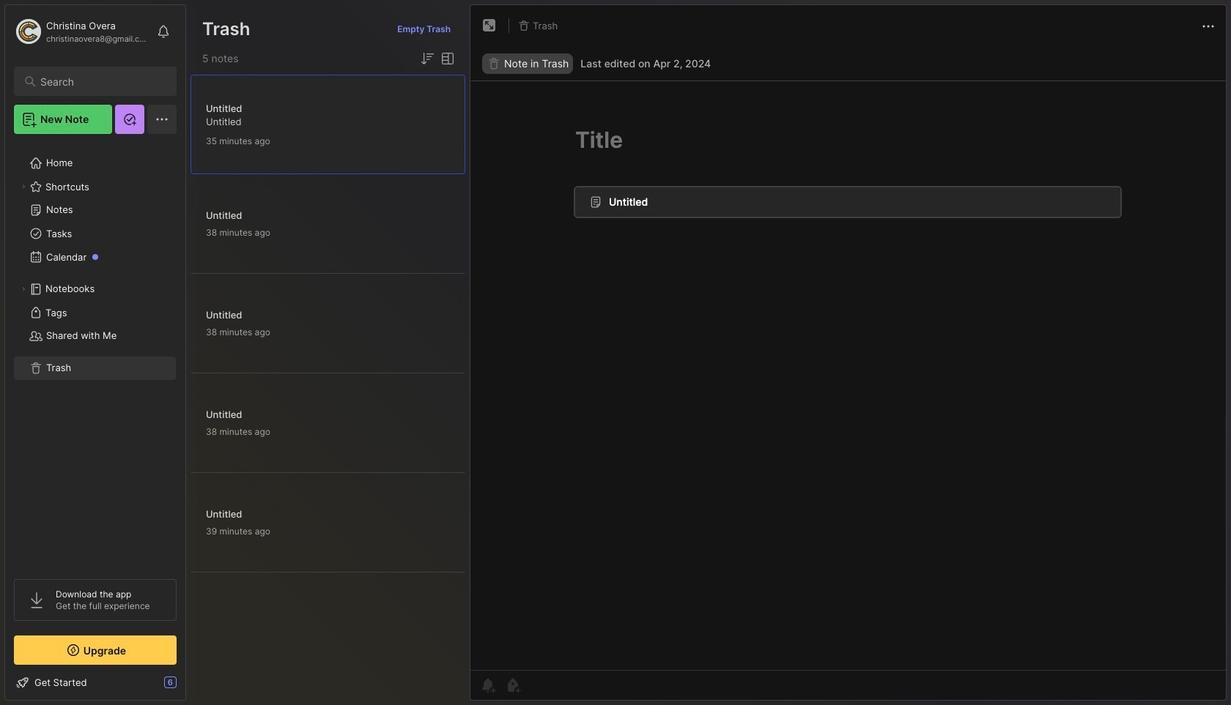 Task type: describe. For each thing, give the bounding box(es) containing it.
note window element
[[470, 4, 1227, 705]]

Help and Learning task checklist field
[[5, 671, 185, 695]]

tree inside main element
[[5, 143, 185, 567]]

add tag image
[[504, 677, 522, 695]]

expand notebooks image
[[19, 285, 28, 294]]

add a reminder image
[[479, 677, 497, 695]]



Task type: vqa. For each thing, say whether or not it's contained in the screenshot.
Upgrade to save changes button
no



Task type: locate. For each thing, give the bounding box(es) containing it.
View options field
[[436, 50, 457, 67]]

main element
[[0, 0, 191, 706]]

Sort options field
[[419, 50, 436, 67]]

none search field inside main element
[[40, 73, 163, 90]]

tree
[[5, 143, 185, 567]]

None search field
[[40, 73, 163, 90]]

Account field
[[14, 17, 150, 46]]

click to collapse image
[[185, 679, 196, 696]]

more actions image
[[1200, 17, 1217, 35]]

expand note image
[[481, 17, 498, 34]]

More actions field
[[1200, 16, 1217, 35]]

Search text field
[[40, 75, 163, 89]]

Note Editor text field
[[471, 81, 1226, 671]]



